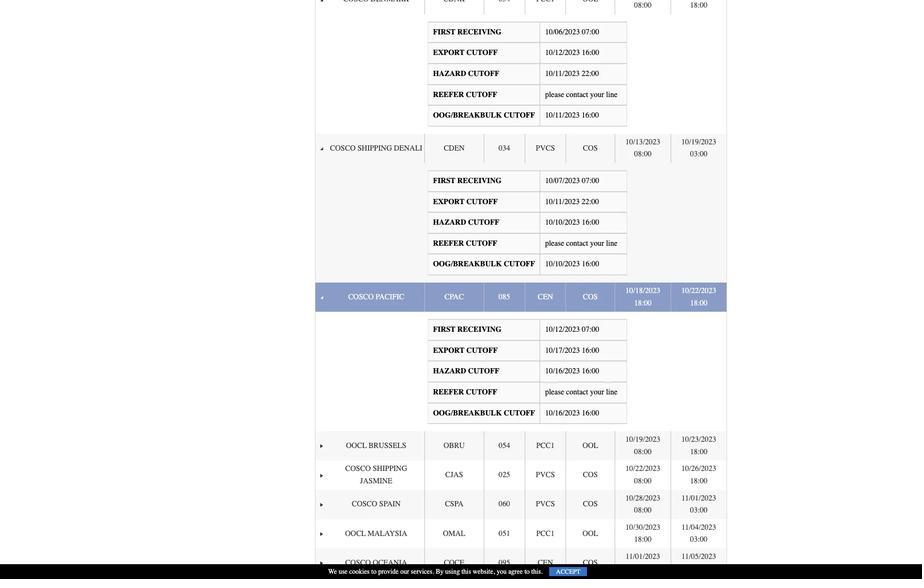 Task type: locate. For each thing, give the bounding box(es) containing it.
shipping up jasmine
[[373, 465, 407, 473]]

cos cell
[[566, 134, 615, 163], [566, 283, 615, 312], [566, 461, 615, 490], [566, 490, 615, 519], [566, 549, 615, 578]]

3 first receiving from the top
[[433, 325, 502, 334]]

2 your from the top
[[591, 239, 605, 248]]

08:00 up 10/28/2023
[[635, 477, 652, 485]]

0 vertical spatial 10/16/2023 16:00
[[546, 367, 600, 376]]

07:00 for 10/06/2023 07:00
[[582, 28, 600, 36]]

pvcs cell right 025
[[525, 461, 566, 490]]

2 vertical spatial reefer
[[433, 388, 464, 397]]

1 horizontal spatial 10/22/2023
[[682, 287, 717, 295]]

oocl inside oocl malaysia cell
[[345, 529, 366, 538]]

10/18/2023 18:00
[[626, 287, 661, 307]]

08:00
[[635, 150, 652, 159], [635, 448, 652, 456], [635, 477, 652, 485], [635, 506, 652, 515]]

2 reefer cutoff from the top
[[433, 239, 498, 248]]

ool cell for 10/30/2023
[[566, 519, 615, 549]]

07:00
[[582, 28, 600, 36], [582, 177, 600, 185], [582, 325, 600, 334]]

0 vertical spatial 03:00
[[691, 150, 708, 159]]

provide
[[378, 568, 399, 576]]

cden
[[444, 144, 465, 152]]

you
[[497, 568, 507, 576]]

cos cell for 10/28/2023
[[566, 490, 615, 519]]

0 vertical spatial please contact your line
[[546, 90, 618, 99]]

cos cell for 10/22/2023
[[566, 461, 615, 490]]

ool for 10/30/2023
[[583, 529, 599, 538]]

your for 10/10/2023 16:00
[[591, 239, 605, 248]]

row
[[315, 0, 727, 14], [315, 134, 727, 163], [315, 283, 727, 312], [315, 432, 727, 461], [315, 461, 727, 490], [315, 490, 727, 519], [315, 519, 727, 549], [315, 549, 727, 578]]

0 vertical spatial ool cell
[[566, 432, 615, 461]]

3 receiving from the top
[[458, 325, 502, 334]]

coce cell
[[425, 549, 484, 578]]

1 reefer from the top
[[433, 90, 464, 99]]

ool for 10/19/2023
[[583, 441, 599, 450]]

first
[[433, 28, 456, 36], [433, 177, 456, 185], [433, 325, 456, 334]]

10/12/2023 down 10/06/2023 on the top right
[[546, 49, 580, 57]]

please for 10/10/2023
[[546, 239, 565, 248]]

3 reefer from the top
[[433, 388, 464, 397]]

1 10/10/2023 16:00 from the top
[[546, 218, 600, 227]]

hazard
[[433, 69, 467, 78], [433, 218, 467, 227], [433, 367, 467, 376]]

10/16/2023 for hazard cutoff
[[546, 367, 580, 376]]

oog/breakbulk
[[433, 111, 502, 120], [433, 260, 502, 269], [433, 409, 502, 417]]

2 vertical spatial export cutoff
[[433, 346, 498, 355]]

cosco spain
[[352, 500, 401, 509]]

10/07/2023
[[546, 177, 580, 185]]

0 vertical spatial line
[[607, 90, 618, 99]]

10/10/2023
[[546, 218, 580, 227], [546, 260, 580, 269]]

cosco inside cosco shipping jasmine
[[346, 465, 371, 473]]

receiving
[[458, 28, 502, 36], [458, 177, 502, 185], [458, 325, 502, 334]]

10/12/2023
[[546, 49, 580, 57], [546, 325, 580, 334]]

1 vertical spatial 10/10/2023 16:00
[[546, 260, 600, 269]]

0 vertical spatial 10/11/2023 22:00
[[546, 69, 599, 78]]

1 vertical spatial export cutoff
[[433, 197, 498, 206]]

1 10/11/2023 from the top
[[546, 69, 580, 78]]

1 hazard from the top
[[433, 69, 467, 78]]

1 first receiving from the top
[[433, 28, 502, 36]]

row containing 10/18/2023 18:00
[[315, 283, 727, 312]]

cookies
[[349, 568, 370, 576]]

1 horizontal spatial 11/01/2023
[[682, 494, 717, 503]]

2 vertical spatial hazard
[[433, 367, 467, 376]]

please for 10/16/2023
[[546, 388, 565, 397]]

054 cell
[[484, 432, 525, 461]]

cen up the "this."
[[538, 559, 553, 567]]

cosco for cosco spain
[[352, 500, 378, 509]]

cos cell for 10/13/2023
[[566, 134, 615, 163]]

1 oog/breakbulk cutoff from the top
[[433, 111, 535, 120]]

03:00 for 11/04/2023 03:00
[[691, 535, 708, 544]]

10/16/2023
[[546, 367, 580, 376], [546, 409, 580, 417]]

tree grid
[[315, 0, 727, 578]]

0 vertical spatial cen
[[538, 293, 553, 301]]

2 vertical spatial 07:00
[[582, 325, 600, 334]]

18:00 inside '10/23/2023 18:00'
[[691, 448, 708, 456]]

2 cos from the top
[[583, 293, 598, 301]]

1 pcc1 from the top
[[537, 441, 555, 450]]

1 10/16/2023 16:00 from the top
[[546, 367, 600, 376]]

shipping inside cell
[[358, 144, 392, 152]]

pvcs cell
[[525, 134, 566, 163], [525, 461, 566, 490], [525, 490, 566, 519]]

10/30/2023 18:00 cell
[[615, 519, 671, 549]]

1 22:00 from the top
[[582, 69, 599, 78]]

2 pcc1 cell from the top
[[525, 519, 566, 549]]

2 10/10/2023 from the top
[[546, 260, 580, 269]]

0 vertical spatial 10/19/2023
[[682, 138, 717, 146]]

3 please contact your line from the top
[[546, 388, 618, 397]]

line for 10/10/2023 16:00
[[607, 239, 618, 248]]

hazard cutoff
[[433, 69, 500, 78], [433, 218, 500, 227], [433, 367, 500, 376]]

2 vertical spatial your
[[591, 388, 605, 397]]

2 07:00 from the top
[[582, 177, 600, 185]]

first for 10/07/2023 07:00
[[433, 177, 456, 185]]

0 vertical spatial 11/01/2023
[[682, 494, 717, 503]]

1 horizontal spatial to
[[525, 568, 530, 576]]

2 vertical spatial line
[[607, 388, 618, 397]]

0 vertical spatial 10/10/2023 16:00
[[546, 218, 600, 227]]

3 hazard from the top
[[433, 367, 467, 376]]

08:00 down 10/13/2023
[[635, 150, 652, 159]]

2 first receiving from the top
[[433, 177, 502, 185]]

4 cos from the top
[[583, 500, 598, 509]]

2 vertical spatial 10/11/2023
[[546, 197, 580, 206]]

0 vertical spatial cen cell
[[525, 283, 566, 312]]

2 vertical spatial reefer cutoff
[[433, 388, 498, 397]]

08:00 inside '10/19/2023 08:00'
[[635, 448, 652, 456]]

1 please from the top
[[546, 90, 565, 99]]

18:00 inside 11/01/2023 18:00
[[635, 565, 652, 573]]

1 ool from the top
[[583, 441, 599, 450]]

10/28/2023 08:00
[[626, 494, 661, 515]]

1 vertical spatial 10/16/2023 16:00
[[546, 409, 600, 417]]

3 contact from the top
[[567, 388, 589, 397]]

10/11/2023 for oog/breakbulk cutoff
[[546, 111, 580, 120]]

10/11/2023 22:00 for hazard cutoff
[[546, 69, 599, 78]]

2 hazard from the top
[[433, 218, 467, 227]]

first for 10/06/2023 07:00
[[433, 28, 456, 36]]

row containing cosco shipping jasmine
[[315, 461, 727, 490]]

3 cos from the top
[[583, 471, 598, 479]]

3 cell from the left
[[484, 0, 525, 14]]

08:00 down 10/28/2023
[[635, 506, 652, 515]]

ool cell for 10/19/2023
[[566, 432, 615, 461]]

08:00 up 10/22/2023 08:00
[[635, 448, 652, 456]]

pvcs right 025
[[536, 471, 555, 479]]

2 ool from the top
[[583, 529, 599, 538]]

3 line from the top
[[607, 388, 618, 397]]

2 vertical spatial hazard cutoff
[[433, 367, 500, 376]]

10/11/2023 22:00 down the 10/12/2023 16:00
[[546, 69, 599, 78]]

2 vertical spatial contact
[[567, 388, 589, 397]]

18:00 inside 10/22/2023 18:00
[[691, 299, 708, 307]]

0 vertical spatial pcc1 cell
[[525, 432, 566, 461]]

use
[[339, 568, 348, 576]]

1 horizontal spatial 10/19/2023
[[682, 138, 717, 146]]

pcc1 cell right "054"
[[525, 432, 566, 461]]

cen cell right agree
[[525, 549, 566, 578]]

pcc1 cell
[[525, 432, 566, 461], [525, 519, 566, 549]]

2 10/11/2023 from the top
[[546, 111, 580, 120]]

reefer cutoff
[[433, 90, 498, 99], [433, 239, 498, 248], [433, 388, 498, 397]]

10/22/2023 for 18:00
[[682, 287, 717, 295]]

2 vertical spatial first receiving
[[433, 325, 502, 334]]

cosco pacific
[[348, 293, 405, 301]]

2 pvcs from the top
[[536, 471, 555, 479]]

1 pvcs from the top
[[536, 144, 555, 152]]

0 vertical spatial 10/11/2023
[[546, 69, 580, 78]]

pcc1
[[537, 441, 555, 450], [537, 529, 555, 538]]

18:00 inside 10/18/2023 18:00
[[635, 299, 652, 307]]

1 vertical spatial first
[[433, 177, 456, 185]]

please contact your line
[[546, 90, 618, 99], [546, 239, 618, 248], [546, 388, 618, 397]]

export cutoff
[[433, 49, 498, 57], [433, 197, 498, 206], [433, 346, 498, 355]]

08:00 for 10/22/2023 08:00
[[635, 477, 652, 485]]

10/23/2023 18:00 cell
[[671, 432, 727, 461]]

10/19/2023
[[682, 138, 717, 146], [626, 435, 661, 444]]

2 vertical spatial pvcs
[[536, 500, 555, 509]]

export for 10/11/2023 22:00
[[433, 197, 465, 206]]

cosco
[[330, 144, 356, 152], [348, 293, 374, 301], [346, 465, 371, 473], [352, 500, 378, 509], [346, 559, 371, 567]]

obru cell
[[425, 432, 484, 461]]

1 cell from the left
[[328, 0, 425, 14]]

by
[[436, 568, 444, 576]]

0 vertical spatial 07:00
[[582, 28, 600, 36]]

1 receiving from the top
[[458, 28, 502, 36]]

2 vertical spatial 03:00
[[691, 535, 708, 544]]

cosco pacific cell
[[328, 283, 425, 312]]

cell
[[328, 0, 425, 14], [425, 0, 484, 14], [484, 0, 525, 14], [525, 0, 566, 14], [566, 0, 615, 14], [615, 0, 671, 14], [671, 0, 727, 14]]

1 vertical spatial pcc1 cell
[[525, 519, 566, 549]]

1 vertical spatial 03:00
[[691, 506, 708, 515]]

reefer for 10/10/2023 16:00
[[433, 239, 464, 248]]

0 vertical spatial oocl
[[346, 441, 367, 450]]

07:00 up the 10/12/2023 16:00
[[582, 28, 600, 36]]

3 your from the top
[[591, 388, 605, 397]]

5 cos from the top
[[583, 559, 598, 567]]

08:00 inside 10/22/2023 08:00
[[635, 477, 652, 485]]

3 hazard cutoff from the top
[[433, 367, 500, 376]]

2 10/16/2023 16:00 from the top
[[546, 409, 600, 417]]

1 vertical spatial contact
[[567, 239, 589, 248]]

18:00 inside 11/05/2023 18:00
[[691, 565, 708, 573]]

2 oog/breakbulk cutoff from the top
[[433, 260, 535, 269]]

11/01/2023 03:00 cell
[[671, 490, 727, 519]]

services.
[[411, 568, 434, 576]]

095
[[499, 559, 511, 567]]

2 receiving from the top
[[458, 177, 502, 185]]

hazard cutoff for 10/10/2023 16:00
[[433, 218, 500, 227]]

2 08:00 from the top
[[635, 448, 652, 456]]

3 10/11/2023 from the top
[[546, 197, 580, 206]]

2 vertical spatial receiving
[[458, 325, 502, 334]]

1 07:00 from the top
[[582, 28, 600, 36]]

2 line from the top
[[607, 239, 618, 248]]

0 vertical spatial oog/breakbulk
[[433, 111, 502, 120]]

export cutoff for 10/11/2023 22:00
[[433, 197, 498, 206]]

your
[[591, 90, 605, 99], [591, 239, 605, 248], [591, 388, 605, 397]]

cen
[[538, 293, 553, 301], [538, 559, 553, 567]]

oog/breakbulk up cpac
[[433, 260, 502, 269]]

0 vertical spatial pcc1
[[537, 441, 555, 450]]

22:00 down the 10/12/2023 16:00
[[582, 69, 599, 78]]

first receiving for 10/06/2023 07:00
[[433, 28, 502, 36]]

2 vertical spatial please
[[546, 388, 565, 397]]

2 please contact your line from the top
[[546, 239, 618, 248]]

oog/breakbulk cutoff
[[433, 111, 535, 120], [433, 260, 535, 269], [433, 409, 535, 417]]

11/04/2023 03:00 cell
[[671, 519, 727, 549]]

1 pcc1 cell from the top
[[525, 432, 566, 461]]

pvcs cell up 10/07/2023
[[525, 134, 566, 163]]

oog/breakbulk for 10/10/2023 16:00
[[433, 260, 502, 269]]

2 vertical spatial please contact your line
[[546, 388, 618, 397]]

shipping inside cosco shipping jasmine
[[373, 465, 407, 473]]

1 vertical spatial export
[[433, 197, 465, 206]]

line for 10/11/2023 22:00
[[607, 90, 618, 99]]

this.
[[532, 568, 543, 576]]

0 horizontal spatial 11/01/2023
[[626, 552, 661, 561]]

cen right 085
[[538, 293, 553, 301]]

0 vertical spatial export cutoff
[[433, 49, 498, 57]]

first receiving for 10/12/2023 07:00
[[433, 325, 502, 334]]

cosco for cosco shipping jasmine
[[346, 465, 371, 473]]

0 horizontal spatial 10/22/2023
[[626, 465, 661, 473]]

2 reefer from the top
[[433, 239, 464, 248]]

18:00
[[635, 299, 652, 307], [691, 299, 708, 307], [691, 448, 708, 456], [691, 477, 708, 485], [635, 535, 652, 544], [635, 565, 652, 573], [691, 565, 708, 573]]

22:00 down 10/07/2023 07:00
[[582, 197, 599, 206]]

0 vertical spatial pvcs
[[536, 144, 555, 152]]

pvcs cell for 034
[[525, 134, 566, 163]]

1 vertical spatial oog/breakbulk cutoff
[[433, 260, 535, 269]]

0 vertical spatial first
[[433, 28, 456, 36]]

oocl
[[346, 441, 367, 450], [345, 529, 366, 538]]

2 export from the top
[[433, 197, 465, 206]]

to left the "this."
[[525, 568, 530, 576]]

1 first from the top
[[433, 28, 456, 36]]

0 vertical spatial reefer cutoff
[[433, 90, 498, 99]]

1 vertical spatial 22:00
[[582, 197, 599, 206]]

oocl inside oocl brussels cell
[[346, 441, 367, 450]]

10/30/2023 18:00
[[626, 523, 661, 544]]

10/26/2023
[[682, 465, 717, 473]]

1 vertical spatial your
[[591, 239, 605, 248]]

1 vertical spatial oocl
[[345, 529, 366, 538]]

07:00 up 10/17/2023 16:00
[[582, 325, 600, 334]]

10/22/2023 18:00 cell
[[671, 283, 727, 312]]

1 vertical spatial pcc1
[[537, 529, 555, 538]]

0 vertical spatial your
[[591, 90, 605, 99]]

1 03:00 from the top
[[691, 150, 708, 159]]

1 vertical spatial 10/16/2023
[[546, 409, 580, 417]]

1 vertical spatial 10/11/2023 22:00
[[546, 197, 599, 206]]

3 cos cell from the top
[[566, 461, 615, 490]]

1 vertical spatial ool cell
[[566, 519, 615, 549]]

shipping for denali
[[358, 144, 392, 152]]

10/19/2023 inside cell
[[626, 435, 661, 444]]

oocl left malaysia at left bottom
[[345, 529, 366, 538]]

pcc1 up the "this."
[[537, 529, 555, 538]]

pvcs cell for 025
[[525, 461, 566, 490]]

oocl brussels cell
[[328, 432, 425, 461]]

2 export cutoff from the top
[[433, 197, 498, 206]]

10/11/2023 22:00 down 10/07/2023 07:00
[[546, 197, 599, 206]]

first receiving
[[433, 28, 502, 36], [433, 177, 502, 185], [433, 325, 502, 334]]

0 vertical spatial 10/10/2023
[[546, 218, 580, 227]]

2 10/12/2023 from the top
[[546, 325, 580, 334]]

row containing 10/19/2023 08:00
[[315, 432, 727, 461]]

hazard cutoff for 10/11/2023 22:00
[[433, 69, 500, 78]]

pcc1 right "054"
[[537, 441, 555, 450]]

8 row from the top
[[315, 549, 727, 578]]

cen cell right 085
[[525, 283, 566, 312]]

10/17/2023
[[546, 346, 580, 355]]

2 22:00 from the top
[[582, 197, 599, 206]]

oog/breakbulk for 10/11/2023 16:00
[[433, 111, 502, 120]]

1 vertical spatial 07:00
[[582, 177, 600, 185]]

1 10/10/2023 from the top
[[546, 218, 580, 227]]

10/11/2023 for hazard cutoff
[[546, 69, 580, 78]]

oocl malaysia cell
[[328, 519, 425, 549]]

row group
[[315, 0, 727, 578]]

export cutoff for 10/12/2023 16:00
[[433, 49, 498, 57]]

0 vertical spatial 22:00
[[582, 69, 599, 78]]

0 vertical spatial hazard cutoff
[[433, 69, 500, 78]]

5 cos cell from the top
[[566, 549, 615, 578]]

0 vertical spatial hazard
[[433, 69, 467, 78]]

1 your from the top
[[591, 90, 605, 99]]

1 pvcs cell from the top
[[525, 134, 566, 163]]

054
[[499, 441, 511, 450]]

1 vertical spatial 10/19/2023
[[626, 435, 661, 444]]

1 vertical spatial reefer cutoff
[[433, 239, 498, 248]]

1 vertical spatial 10/10/2023
[[546, 260, 580, 269]]

1 cos from the top
[[583, 144, 598, 152]]

2 cell from the left
[[425, 0, 484, 14]]

1 export from the top
[[433, 49, 465, 57]]

11/01/2023 for 03:00
[[682, 494, 717, 503]]

2 cos cell from the top
[[566, 283, 615, 312]]

10/11/2023 22:00
[[546, 69, 599, 78], [546, 197, 599, 206]]

4 08:00 from the top
[[635, 506, 652, 515]]

3 export cutoff from the top
[[433, 346, 498, 355]]

1 vertical spatial first receiving
[[433, 177, 502, 185]]

shipping
[[358, 144, 392, 152], [373, 465, 407, 473]]

oocl left brussels
[[346, 441, 367, 450]]

pcc1 cell up the "this."
[[525, 519, 566, 549]]

1 vertical spatial 10/12/2023
[[546, 325, 580, 334]]

16:00
[[582, 49, 600, 57], [582, 111, 599, 120], [582, 218, 600, 227], [582, 260, 600, 269], [582, 346, 600, 355], [582, 367, 600, 376], [582, 409, 600, 417]]

0 vertical spatial export
[[433, 49, 465, 57]]

1 vertical spatial reefer
[[433, 239, 464, 248]]

03:00 inside 10/19/2023 03:00
[[691, 150, 708, 159]]

please contact your line for 10/11/2023
[[546, 90, 618, 99]]

1 vertical spatial hazard cutoff
[[433, 218, 500, 227]]

11/01/2023 for 18:00
[[626, 552, 661, 561]]

11/01/2023 down 10/26/2023 18:00 cell
[[682, 494, 717, 503]]

2 please from the top
[[546, 239, 565, 248]]

1 hazard cutoff from the top
[[433, 69, 500, 78]]

cen cell
[[525, 283, 566, 312], [525, 549, 566, 578]]

1 vertical spatial 10/11/2023
[[546, 111, 580, 120]]

1 vertical spatial ool
[[583, 529, 599, 538]]

2 vertical spatial oog/breakbulk
[[433, 409, 502, 417]]

3 pvcs cell from the top
[[525, 490, 566, 519]]

1 vertical spatial cen cell
[[525, 549, 566, 578]]

2 vertical spatial oog/breakbulk cutoff
[[433, 409, 535, 417]]

accept
[[556, 568, 581, 575]]

cos
[[583, 144, 598, 152], [583, 293, 598, 301], [583, 471, 598, 479], [583, 500, 598, 509], [583, 559, 598, 567]]

1 cen cell from the top
[[525, 283, 566, 312]]

shipping for jasmine
[[373, 465, 407, 473]]

your for 10/11/2023 22:00
[[591, 90, 605, 99]]

cden cell
[[425, 134, 484, 163]]

1 ool cell from the top
[[566, 432, 615, 461]]

oog/breakbulk cutoff up "054"
[[433, 409, 535, 417]]

10/12/2023 for 10/12/2023 16:00
[[546, 49, 580, 57]]

1 contact from the top
[[567, 90, 589, 99]]

03:00 inside 11/04/2023 03:00
[[691, 535, 708, 544]]

1 oog/breakbulk from the top
[[433, 111, 502, 120]]

10/23/2023
[[682, 435, 717, 444]]

3 oog/breakbulk from the top
[[433, 409, 502, 417]]

10/10/2023 for oog/breakbulk cutoff
[[546, 260, 580, 269]]

1 08:00 from the top
[[635, 150, 652, 159]]

11/05/2023 18:00 cell
[[671, 549, 727, 578]]

3 08:00 from the top
[[635, 477, 652, 485]]

1 vertical spatial cen
[[538, 559, 553, 567]]

0 vertical spatial contact
[[567, 90, 589, 99]]

0 vertical spatial shipping
[[358, 144, 392, 152]]

10/16/2023 16:00 for oog/breakbulk cutoff
[[546, 409, 600, 417]]

10/19/2023 03:00 cell
[[671, 134, 727, 163]]

1 vertical spatial 11/01/2023
[[626, 552, 661, 561]]

cutoff
[[467, 49, 498, 57], [468, 69, 500, 78], [466, 90, 498, 99], [504, 111, 535, 120], [467, 197, 498, 206], [468, 218, 500, 227], [466, 239, 498, 248], [504, 260, 535, 269], [467, 346, 498, 355], [468, 367, 500, 376], [466, 388, 498, 397], [504, 409, 535, 417]]

1 10/12/2023 from the top
[[546, 49, 580, 57]]

1 vertical spatial please
[[546, 239, 565, 248]]

cosco inside cell
[[348, 293, 374, 301]]

oog/breakbulk up obru on the bottom of page
[[433, 409, 502, 417]]

18:00 inside "10/26/2023 18:00"
[[691, 477, 708, 485]]

omal cell
[[425, 519, 484, 549]]

1 vertical spatial pvcs
[[536, 471, 555, 479]]

contact for 10/11/2023
[[567, 90, 589, 99]]

pvcs right 060
[[536, 500, 555, 509]]

2 03:00 from the top
[[691, 506, 708, 515]]

10/16/2023 16:00
[[546, 367, 600, 376], [546, 409, 600, 417]]

pacific
[[376, 293, 405, 301]]

pvcs up 10/07/2023
[[536, 144, 555, 152]]

10/11/2023
[[546, 69, 580, 78], [546, 111, 580, 120], [546, 197, 580, 206]]

10/12/2023 up the 10/17/2023
[[546, 325, 580, 334]]

0 vertical spatial first receiving
[[433, 28, 502, 36]]

08:00 for 10/19/2023 08:00
[[635, 448, 652, 456]]

10/10/2023 for hazard cutoff
[[546, 218, 580, 227]]

reefer
[[433, 90, 464, 99], [433, 239, 464, 248], [433, 388, 464, 397]]

085 cell
[[484, 283, 525, 312]]

08:00 for 10/13/2023 08:00
[[635, 150, 652, 159]]

10/22/2023
[[682, 287, 717, 295], [626, 465, 661, 473]]

row group containing first receiving
[[315, 0, 727, 578]]

095 cell
[[484, 549, 525, 578]]

please for 10/11/2023
[[546, 90, 565, 99]]

2 cen cell from the top
[[525, 549, 566, 578]]

2 10/16/2023 from the top
[[546, 409, 580, 417]]

18:00 for 10/23/2023 18:00
[[691, 448, 708, 456]]

cosco shipping jasmine
[[346, 465, 407, 485]]

2 10/11/2023 22:00 from the top
[[546, 197, 599, 206]]

pvcs cell right 060
[[525, 490, 566, 519]]

1 please contact your line from the top
[[546, 90, 618, 99]]

this
[[462, 568, 471, 576]]

export
[[433, 49, 465, 57], [433, 197, 465, 206], [433, 346, 465, 355]]

3 03:00 from the top
[[691, 535, 708, 544]]

0 vertical spatial ool
[[583, 441, 599, 450]]

2 vertical spatial export
[[433, 346, 465, 355]]

1 10/11/2023 22:00 from the top
[[546, 69, 599, 78]]

oog/breakbulk cutoff up 085
[[433, 260, 535, 269]]

0 vertical spatial receiving
[[458, 28, 502, 36]]

2 vertical spatial first
[[433, 325, 456, 334]]

2 first from the top
[[433, 177, 456, 185]]

1 vertical spatial oog/breakbulk
[[433, 260, 502, 269]]

2 row from the top
[[315, 134, 727, 163]]

1 vertical spatial receiving
[[458, 177, 502, 185]]

10/11/2023 16:00
[[546, 111, 599, 120]]

10/10/2023 16:00 for oog/breakbulk cutoff
[[546, 260, 600, 269]]

0 vertical spatial 10/16/2023
[[546, 367, 580, 376]]

10/12/2023 16:00
[[546, 49, 600, 57]]

03:00 inside '11/01/2023 03:00'
[[691, 506, 708, 515]]

2 10/10/2023 16:00 from the top
[[546, 260, 600, 269]]

tree grid containing first receiving
[[315, 0, 727, 578]]

03:00 for 11/01/2023 03:00
[[691, 506, 708, 515]]

10/06/2023 07:00
[[546, 28, 600, 36]]

10/22/2023 08:00 cell
[[615, 461, 671, 490]]

ool cell
[[566, 432, 615, 461], [566, 519, 615, 549]]

3 pvcs from the top
[[536, 500, 555, 509]]

3 first from the top
[[433, 325, 456, 334]]

10/22/2023 18:00
[[682, 287, 717, 307]]

0 vertical spatial please
[[546, 90, 565, 99]]

18:00 for 10/30/2023 18:00
[[635, 535, 652, 544]]

18:00 inside 10/30/2023 18:00
[[635, 535, 652, 544]]

1 vertical spatial please contact your line
[[546, 239, 618, 248]]

0 vertical spatial reefer
[[433, 90, 464, 99]]

07:00 right 10/07/2023
[[582, 177, 600, 185]]

7 row from the top
[[315, 519, 727, 549]]

10/13/2023
[[626, 138, 661, 146]]

2 hazard cutoff from the top
[[433, 218, 500, 227]]

0 horizontal spatial 10/19/2023
[[626, 435, 661, 444]]

contact for 10/16/2023
[[567, 388, 589, 397]]

0 vertical spatial oog/breakbulk cutoff
[[433, 111, 535, 120]]

10/19/2023 inside "cell"
[[682, 138, 717, 146]]

hazard for 10/11/2023 22:00
[[433, 69, 467, 78]]

oog/breakbulk up cden
[[433, 111, 502, 120]]

1 vertical spatial shipping
[[373, 465, 407, 473]]

08:00 inside 10/13/2023 08:00
[[635, 150, 652, 159]]

2 ool cell from the top
[[566, 519, 615, 549]]

11/01/2023 18:00 cell
[[615, 549, 671, 578]]

08:00 inside 10/28/2023 08:00
[[635, 506, 652, 515]]

0 vertical spatial 10/22/2023
[[682, 287, 717, 295]]

11/01/2023
[[682, 494, 717, 503], [626, 552, 661, 561]]

11/01/2023 down "10/30/2023 18:00" cell
[[626, 552, 661, 561]]

shipping left denali
[[358, 144, 392, 152]]

receiving for 10/12/2023 07:00
[[458, 325, 502, 334]]

oog/breakbulk cutoff up 034
[[433, 111, 535, 120]]

to down cosco oceania
[[372, 568, 377, 576]]

1 vertical spatial 10/22/2023
[[626, 465, 661, 473]]

1 reefer cutoff from the top
[[433, 90, 498, 99]]

ool
[[583, 441, 599, 450], [583, 529, 599, 538]]

08:00 for 10/28/2023 08:00
[[635, 506, 652, 515]]

2 pcc1 from the top
[[537, 529, 555, 538]]

3 please from the top
[[546, 388, 565, 397]]

03:00
[[691, 150, 708, 159], [691, 506, 708, 515], [691, 535, 708, 544]]

pvcs
[[536, 144, 555, 152], [536, 471, 555, 479], [536, 500, 555, 509]]



Task type: vqa. For each thing, say whether or not it's contained in the screenshot.


Task type: describe. For each thing, give the bounding box(es) containing it.
10/17/2023 16:00
[[546, 346, 600, 355]]

website,
[[473, 568, 495, 576]]

4 cell from the left
[[525, 0, 566, 14]]

hazard cutoff for 10/16/2023 16:00
[[433, 367, 500, 376]]

18:00 for 10/26/2023 18:00
[[691, 477, 708, 485]]

5 cell from the left
[[566, 0, 615, 14]]

10/13/2023 08:00
[[626, 138, 661, 159]]

receiving for 10/07/2023 07:00
[[458, 177, 502, 185]]

10/13/2023 08:00 cell
[[615, 134, 671, 163]]

oog/breakbulk cutoff for 10/16/2023 16:00
[[433, 409, 535, 417]]

10/28/2023 08:00 cell
[[615, 490, 671, 519]]

cos for 10/18/2023
[[583, 293, 598, 301]]

11/01/2023 03:00
[[682, 494, 717, 515]]

cjas cell
[[425, 461, 484, 490]]

oocl for oocl brussels
[[346, 441, 367, 450]]

cosco oceania
[[346, 559, 407, 567]]

pcc1 cell for 054
[[525, 432, 566, 461]]

cos for 10/28/2023
[[583, 500, 598, 509]]

receiving for 10/06/2023 07:00
[[458, 28, 502, 36]]

pcc1 for 054
[[537, 441, 555, 450]]

pvcs for 060
[[536, 500, 555, 509]]

10/18/2023
[[626, 287, 661, 295]]

jasmine
[[360, 477, 393, 485]]

coce
[[444, 559, 465, 567]]

contact for 10/10/2023
[[567, 239, 589, 248]]

line for 10/16/2023 16:00
[[607, 388, 618, 397]]

11/01/2023 18:00
[[626, 552, 661, 573]]

060 cell
[[484, 490, 525, 519]]

11/04/2023
[[682, 523, 717, 532]]

10/23/2023 18:00
[[682, 435, 717, 456]]

we use cookies to provide our services. by using this website, you agree to this.
[[328, 568, 543, 576]]

10/30/2023
[[626, 523, 661, 532]]

cen for 095
[[538, 559, 553, 567]]

10/19/2023 03:00
[[682, 138, 717, 159]]

10/19/2023 for 03:00
[[682, 138, 717, 146]]

export cutoff for 10/17/2023 16:00
[[433, 346, 498, 355]]

22:00 for export cutoff
[[582, 197, 599, 206]]

051
[[499, 529, 511, 538]]

cen cell for 095
[[525, 549, 566, 578]]

reefer for 10/11/2023 16:00
[[433, 90, 464, 99]]

row containing 10/28/2023 08:00
[[315, 490, 727, 519]]

hazard for 10/16/2023 16:00
[[433, 367, 467, 376]]

cosco shipping denali cell
[[328, 134, 425, 163]]

10/11/2023 22:00 for export cutoff
[[546, 197, 599, 206]]

18:00 for 11/05/2023 18:00
[[691, 565, 708, 573]]

pcc1 cell for 051
[[525, 519, 566, 549]]

cen cell for 085
[[525, 283, 566, 312]]

11/05/2023
[[682, 552, 717, 561]]

07:00 for 10/07/2023 07:00
[[582, 177, 600, 185]]

cen for 085
[[538, 293, 553, 301]]

first receiving for 10/07/2023 07:00
[[433, 177, 502, 185]]

10/22/2023 08:00
[[626, 465, 661, 485]]

18:00 for 10/22/2023 18:00
[[691, 299, 708, 307]]

10/16/2023 for oog/breakbulk cutoff
[[546, 409, 580, 417]]

reefer cutoff for 10/16/2023 16:00
[[433, 388, 498, 397]]

07:00 for 10/12/2023 07:00
[[582, 325, 600, 334]]

export for 10/12/2023 16:00
[[433, 49, 465, 57]]

10/11/2023 for export cutoff
[[546, 197, 580, 206]]

10/19/2023 08:00
[[626, 435, 661, 456]]

060
[[499, 500, 511, 509]]

2 to from the left
[[525, 568, 530, 576]]

pvcs for 034
[[536, 144, 555, 152]]

first for 10/12/2023 07:00
[[433, 325, 456, 334]]

7 cell from the left
[[671, 0, 727, 14]]

oceania
[[373, 559, 407, 567]]

10/26/2023 18:00 cell
[[671, 461, 727, 490]]

10/12/2023 07:00
[[546, 325, 600, 334]]

oog/breakbulk cutoff for 10/11/2023 16:00
[[433, 111, 535, 120]]

10/26/2023 18:00
[[682, 465, 717, 485]]

cosco for cosco pacific
[[348, 293, 374, 301]]

cosco for cosco oceania
[[346, 559, 371, 567]]

hazard for 10/10/2023 16:00
[[433, 218, 467, 227]]

cos for 10/13/2023
[[583, 144, 598, 152]]

brussels
[[369, 441, 407, 450]]

cos for 11/01/2023
[[583, 559, 598, 567]]

reefer cutoff for 10/10/2023 16:00
[[433, 239, 498, 248]]

cosco shipping denali
[[330, 144, 423, 152]]

please contact your line for 10/16/2023
[[546, 388, 618, 397]]

cjas
[[446, 471, 463, 479]]

cos for 10/22/2023
[[583, 471, 598, 479]]

oocl brussels
[[346, 441, 407, 450]]

export for 10/17/2023 16:00
[[433, 346, 465, 355]]

034 cell
[[484, 134, 525, 163]]

cpac cell
[[425, 283, 484, 312]]

cosco for cosco shipping denali
[[330, 144, 356, 152]]

denali
[[394, 144, 423, 152]]

10/12/2023 for 10/12/2023 07:00
[[546, 325, 580, 334]]

10/07/2023 07:00
[[546, 177, 600, 185]]

025 cell
[[484, 461, 525, 490]]

cosco spain cell
[[328, 490, 425, 519]]

6 cell from the left
[[615, 0, 671, 14]]

10/19/2023 08:00 cell
[[615, 432, 671, 461]]

10/28/2023
[[626, 494, 661, 503]]

10/10/2023 16:00 for hazard cutoff
[[546, 218, 600, 227]]

oog/breakbulk cutoff for 10/10/2023 16:00
[[433, 260, 535, 269]]

agree
[[509, 568, 523, 576]]

using
[[446, 568, 460, 576]]

085
[[499, 293, 511, 301]]

row containing 10/13/2023 08:00
[[315, 134, 727, 163]]

10/18/2023 18:00 cell
[[615, 283, 671, 312]]

18:00 for 11/01/2023 18:00
[[635, 565, 652, 573]]

please contact your line for 10/10/2023
[[546, 239, 618, 248]]

cspa
[[445, 500, 464, 509]]

22:00 for hazard cutoff
[[582, 69, 599, 78]]

reefer for 10/16/2023 16:00
[[433, 388, 464, 397]]

11/05/2023 18:00
[[682, 552, 717, 573]]

034
[[499, 144, 511, 152]]

11/04/2023 03:00
[[682, 523, 717, 544]]

cosco oceania cell
[[328, 549, 425, 578]]

obru
[[444, 441, 465, 450]]

omal
[[443, 529, 466, 538]]

10/19/2023 for 08:00
[[626, 435, 661, 444]]

reefer cutoff for 10/11/2023 16:00
[[433, 90, 498, 99]]

025
[[499, 471, 511, 479]]

malaysia
[[368, 529, 408, 538]]

oocl malaysia
[[345, 529, 408, 538]]

spain
[[379, 500, 401, 509]]

row containing 10/30/2023 18:00
[[315, 519, 727, 549]]

10/06/2023
[[546, 28, 580, 36]]

oocl for oocl malaysia
[[345, 529, 366, 538]]

our
[[401, 568, 410, 576]]

cos cell for 10/18/2023
[[566, 283, 615, 312]]

cosco shipping jasmine cell
[[328, 461, 425, 490]]

pcc1 for 051
[[537, 529, 555, 538]]

18:00 for 10/18/2023 18:00
[[635, 299, 652, 307]]

051 cell
[[484, 519, 525, 549]]

accept button
[[550, 567, 588, 576]]

cspa cell
[[425, 490, 484, 519]]

1 to from the left
[[372, 568, 377, 576]]

1 row from the top
[[315, 0, 727, 14]]

cpac
[[445, 293, 464, 301]]

row containing 11/01/2023 18:00
[[315, 549, 727, 578]]

we
[[328, 568, 337, 576]]



